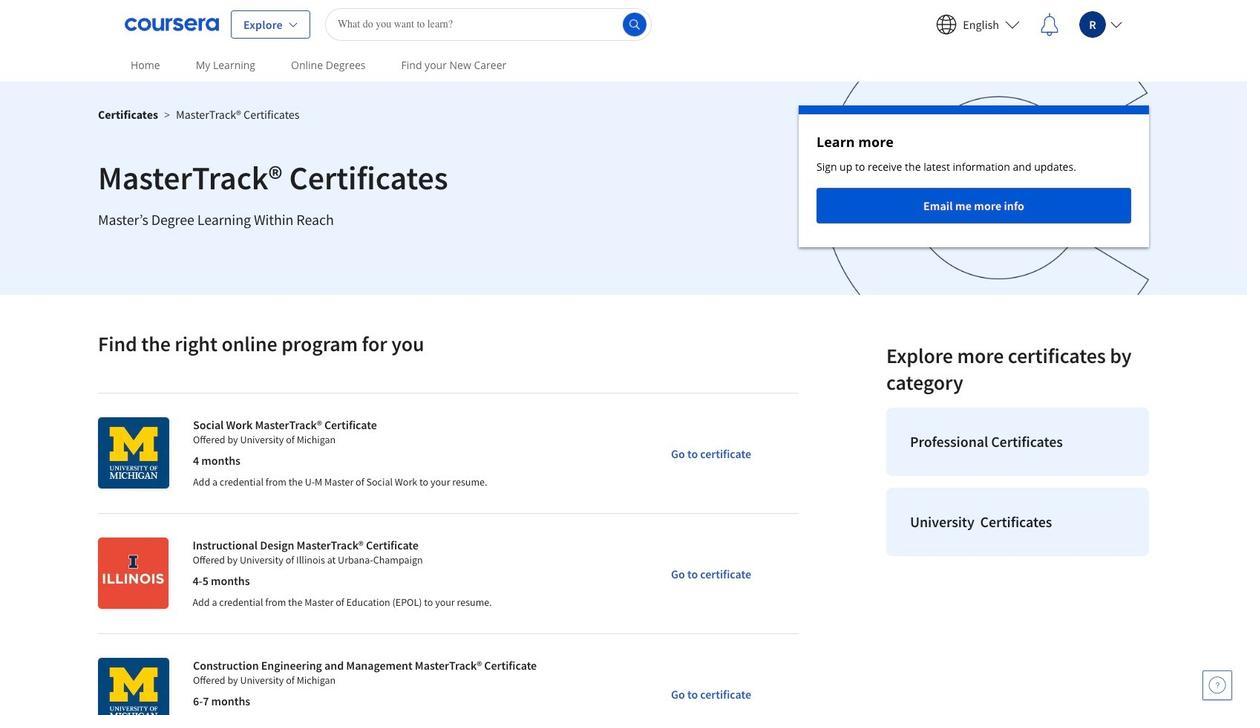 Task type: vqa. For each thing, say whether or not it's contained in the screenshot.
bottommost the Computer Science
no



Task type: locate. For each thing, give the bounding box(es) containing it.
None search field
[[325, 8, 652, 40]]

1 vertical spatial university of michigan image
[[98, 658, 169, 715]]

status
[[799, 105, 1149, 247]]

0 vertical spatial university of michigan image
[[98, 417, 169, 489]]

1 university of michigan image from the top
[[98, 417, 169, 489]]

university of michigan image
[[98, 417, 169, 489], [98, 658, 169, 715]]

2 university of michigan image from the top
[[98, 658, 169, 715]]

list
[[881, 402, 1155, 562]]



Task type: describe. For each thing, give the bounding box(es) containing it.
university of illinois at urbana-champaign image
[[98, 538, 169, 609]]

coursera image
[[125, 12, 219, 36]]

help center image
[[1209, 676, 1227, 694]]

What do you want to learn? text field
[[325, 8, 652, 40]]



